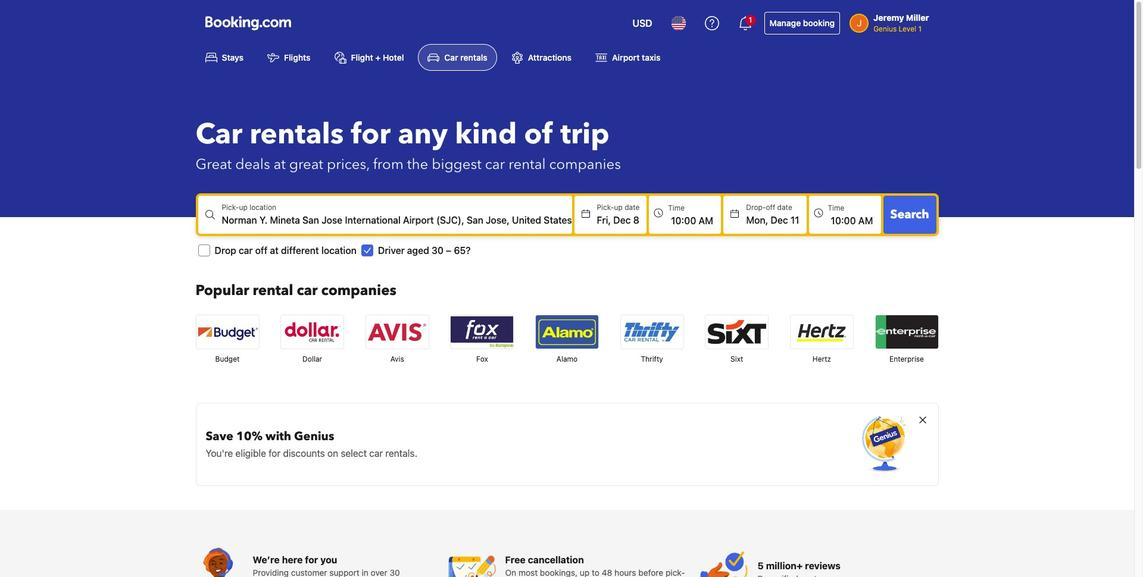 Task type: describe. For each thing, give the bounding box(es) containing it.
free
[[505, 555, 526, 566]]

hertz logo image
[[791, 316, 853, 349]]

car down different
[[297, 281, 318, 301]]

we're here for you
[[253, 555, 337, 566]]

dollar
[[303, 355, 322, 364]]

the
[[407, 155, 428, 175]]

car right drop
[[239, 245, 253, 256]]

from
[[373, 155, 404, 175]]

companies inside car rentals for any kind of trip great deals at great prices, from the biggest car rental companies
[[549, 155, 621, 175]]

genius inside jeremy miller genius level 1
[[874, 24, 897, 33]]

stays link
[[196, 44, 253, 71]]

manage booking link
[[764, 12, 840, 35]]

search button
[[883, 196, 936, 234]]

sixt
[[731, 355, 743, 364]]

65?
[[454, 245, 471, 256]]

1 inside jeremy miller genius level 1
[[918, 24, 922, 33]]

with
[[266, 429, 291, 445]]

booking
[[803, 18, 835, 28]]

biggest
[[432, 155, 482, 175]]

manage booking
[[770, 18, 835, 28]]

aged
[[407, 245, 429, 256]]

usd button
[[625, 9, 660, 38]]

taxis
[[642, 53, 661, 63]]

–
[[446, 245, 451, 256]]

kind
[[455, 115, 517, 154]]

at inside car rentals for any kind of trip great deals at great prices, from the biggest car rental companies
[[274, 155, 286, 175]]

11
[[791, 215, 799, 226]]

you're
[[206, 449, 233, 459]]

great
[[196, 155, 232, 175]]

popular rental car companies
[[196, 281, 396, 301]]

deals
[[235, 155, 270, 175]]

car for car rentals for any kind of trip great deals at great prices, from the biggest car rental companies
[[196, 115, 242, 154]]

genius inside save 10% with genius you're eligible for discounts on select car rentals.
[[294, 429, 334, 445]]

car rentals
[[444, 53, 488, 63]]

1 vertical spatial location
[[321, 245, 357, 256]]

for inside save 10% with genius you're eligible for discounts on select car rentals.
[[269, 449, 281, 459]]

fri,
[[597, 215, 611, 226]]

reviews
[[805, 561, 841, 572]]

10%
[[236, 429, 263, 445]]

mon,
[[746, 215, 768, 226]]

of
[[524, 115, 553, 154]]

5
[[758, 561, 764, 572]]

5 million+ reviews
[[758, 561, 841, 572]]

any
[[398, 115, 448, 154]]

+
[[375, 53, 381, 63]]

1 vertical spatial at
[[270, 245, 279, 256]]

Pick-up location field
[[222, 213, 572, 228]]

miller
[[906, 13, 929, 23]]

budget logo image
[[196, 316, 259, 349]]

0 horizontal spatial companies
[[321, 281, 396, 301]]

prices,
[[327, 155, 370, 175]]

8
[[633, 215, 639, 226]]

hertz
[[813, 355, 831, 364]]

up for pick-up location
[[239, 203, 248, 212]]

drop-off date mon, dec 11
[[746, 203, 799, 226]]

flight + hotel link
[[325, 44, 413, 71]]

for for rentals
[[351, 115, 391, 154]]

fox logo image
[[451, 316, 513, 349]]

free cancellation
[[505, 555, 584, 566]]

off inside drop-off date mon, dec 11
[[766, 203, 775, 212]]

free cancellation image
[[448, 549, 496, 578]]

avis
[[390, 355, 404, 364]]

discounts
[[283, 449, 325, 459]]

fox
[[476, 355, 488, 364]]

drop-
[[746, 203, 766, 212]]

level
[[899, 24, 916, 33]]

dec for 8
[[613, 215, 631, 226]]

thrifty
[[641, 355, 663, 364]]

rentals for car rentals for any kind of trip great deals at great prices, from the biggest car rental companies
[[250, 115, 344, 154]]

select
[[341, 449, 367, 459]]

1 button
[[731, 9, 760, 38]]

drop
[[215, 245, 236, 256]]

rentals.
[[385, 449, 417, 459]]

car for car rentals
[[444, 53, 458, 63]]

manage
[[770, 18, 801, 28]]

save 10% with genius you're eligible for discounts on select car rentals.
[[206, 429, 417, 459]]



Task type: vqa. For each thing, say whether or not it's contained in the screenshot.
Los Angeles to Guadalajara image
no



Task type: locate. For each thing, give the bounding box(es) containing it.
booking.com online hotel reservations image
[[205, 16, 291, 30]]

dollar logo image
[[281, 316, 344, 349]]

date up 8
[[625, 203, 640, 212]]

jeremy
[[874, 13, 904, 23]]

eligible
[[235, 449, 266, 459]]

great
[[289, 155, 323, 175]]

airport taxis link
[[586, 44, 670, 71]]

5 million+ reviews image
[[700, 549, 748, 578]]

1 vertical spatial car
[[196, 115, 242, 154]]

location right different
[[321, 245, 357, 256]]

pick- for pick-up location
[[222, 203, 239, 212]]

0 horizontal spatial date
[[625, 203, 640, 212]]

date up 11
[[777, 203, 792, 212]]

1 horizontal spatial date
[[777, 203, 792, 212]]

1 pick- from the left
[[222, 203, 239, 212]]

genius
[[874, 24, 897, 33], [294, 429, 334, 445]]

usd
[[633, 18, 652, 29]]

car right select
[[369, 449, 383, 459]]

0 horizontal spatial 1
[[749, 15, 752, 24]]

rental down drop car off at different location at the left top of the page
[[253, 281, 293, 301]]

stays
[[222, 53, 244, 63]]

avis logo image
[[366, 316, 429, 349]]

1 down miller
[[918, 24, 922, 33]]

car inside save 10% with genius you're eligible for discounts on select car rentals.
[[369, 449, 383, 459]]

1 vertical spatial rentals
[[250, 115, 344, 154]]

enterprise logo image
[[876, 316, 938, 349]]

0 vertical spatial off
[[766, 203, 775, 212]]

we're here for you image
[[196, 549, 243, 578]]

different
[[281, 245, 319, 256]]

1 date from the left
[[625, 203, 640, 212]]

pick- inside pick-up date fri, dec 8
[[597, 203, 614, 212]]

rental inside car rentals for any kind of trip great deals at great prices, from the biggest car rental companies
[[509, 155, 546, 175]]

you
[[320, 555, 337, 566]]

trip
[[560, 115, 610, 154]]

pick-up date fri, dec 8
[[597, 203, 640, 226]]

off up mon,
[[766, 203, 775, 212]]

popular
[[196, 281, 249, 301]]

pick-
[[222, 203, 239, 212], [597, 203, 614, 212]]

rentals for car rentals
[[460, 53, 488, 63]]

1 horizontal spatial companies
[[549, 155, 621, 175]]

companies
[[549, 155, 621, 175], [321, 281, 396, 301]]

thrifty logo image
[[621, 316, 683, 349]]

enterprise
[[890, 355, 924, 364]]

for left you
[[305, 555, 318, 566]]

dec left 11
[[771, 215, 788, 226]]

1 dec from the left
[[613, 215, 631, 226]]

date for 11
[[777, 203, 792, 212]]

budget
[[215, 355, 240, 364]]

dec
[[613, 215, 631, 226], [771, 215, 788, 226]]

1 horizontal spatial off
[[766, 203, 775, 212]]

1 horizontal spatial car
[[444, 53, 458, 63]]

attractions
[[528, 53, 572, 63]]

cancellation
[[528, 555, 584, 566]]

date
[[625, 203, 640, 212], [777, 203, 792, 212]]

at left great on the top of the page
[[274, 155, 286, 175]]

car inside car rentals for any kind of trip great deals at great prices, from the biggest car rental companies
[[485, 155, 505, 175]]

dec for 11
[[771, 215, 788, 226]]

genius down jeremy
[[874, 24, 897, 33]]

genius up discounts at bottom
[[294, 429, 334, 445]]

1 horizontal spatial rental
[[509, 155, 546, 175]]

for down with
[[269, 449, 281, 459]]

1
[[749, 15, 752, 24], [918, 24, 922, 33]]

0 vertical spatial car
[[444, 53, 458, 63]]

0 horizontal spatial rentals
[[250, 115, 344, 154]]

off
[[766, 203, 775, 212], [255, 245, 268, 256]]

1 vertical spatial genius
[[294, 429, 334, 445]]

0 vertical spatial genius
[[874, 24, 897, 33]]

for inside car rentals for any kind of trip great deals at great prices, from the biggest car rental companies
[[351, 115, 391, 154]]

car down kind
[[485, 155, 505, 175]]

date inside drop-off date mon, dec 11
[[777, 203, 792, 212]]

pick-up location
[[222, 203, 276, 212]]

car up great
[[196, 115, 242, 154]]

2 vertical spatial for
[[305, 555, 318, 566]]

airport taxis
[[612, 53, 661, 63]]

companies down the trip
[[549, 155, 621, 175]]

for
[[351, 115, 391, 154], [269, 449, 281, 459], [305, 555, 318, 566]]

car rentals link
[[418, 44, 497, 71]]

attractions link
[[502, 44, 581, 71]]

1 horizontal spatial pick-
[[597, 203, 614, 212]]

dec left 8
[[613, 215, 631, 226]]

2 date from the left
[[777, 203, 792, 212]]

0 vertical spatial at
[[274, 155, 286, 175]]

0 horizontal spatial car
[[196, 115, 242, 154]]

up
[[239, 203, 248, 212], [614, 203, 623, 212]]

2 pick- from the left
[[597, 203, 614, 212]]

hotel
[[383, 53, 404, 63]]

1 vertical spatial companies
[[321, 281, 396, 301]]

alamo
[[557, 355, 578, 364]]

for up "from" at the top left
[[351, 115, 391, 154]]

car right hotel
[[444, 53, 458, 63]]

0 horizontal spatial location
[[250, 203, 276, 212]]

1 up from the left
[[239, 203, 248, 212]]

car rentals for any kind of trip great deals at great prices, from the biggest car rental companies
[[196, 115, 621, 175]]

1 horizontal spatial up
[[614, 203, 623, 212]]

alamo logo image
[[536, 316, 598, 349]]

million+
[[766, 561, 803, 572]]

jeremy miller genius level 1
[[874, 13, 929, 33]]

date inside pick-up date fri, dec 8
[[625, 203, 640, 212]]

pick- up fri,
[[597, 203, 614, 212]]

we're
[[253, 555, 280, 566]]

save
[[206, 429, 233, 445]]

1 left manage
[[749, 15, 752, 24]]

companies down driver on the top left
[[321, 281, 396, 301]]

flights
[[284, 53, 311, 63]]

1 horizontal spatial for
[[305, 555, 318, 566]]

rentals inside car rentals for any kind of trip great deals at great prices, from the biggest car rental companies
[[250, 115, 344, 154]]

drop car off at different location
[[215, 245, 357, 256]]

car
[[485, 155, 505, 175], [239, 245, 253, 256], [297, 281, 318, 301], [369, 449, 383, 459]]

1 horizontal spatial genius
[[874, 24, 897, 33]]

0 horizontal spatial off
[[255, 245, 268, 256]]

on
[[327, 449, 338, 459]]

for for here
[[305, 555, 318, 566]]

1 vertical spatial for
[[269, 449, 281, 459]]

flight + hotel
[[351, 53, 404, 63]]

pick- for pick-up date fri, dec 8
[[597, 203, 614, 212]]

sixt logo image
[[706, 316, 768, 349]]

car inside car rentals for any kind of trip great deals at great prices, from the biggest car rental companies
[[196, 115, 242, 154]]

driver aged 30 – 65?
[[378, 245, 471, 256]]

0 horizontal spatial pick-
[[222, 203, 239, 212]]

date for 8
[[625, 203, 640, 212]]

pick- up drop
[[222, 203, 239, 212]]

2 dec from the left
[[771, 215, 788, 226]]

1 horizontal spatial dec
[[771, 215, 788, 226]]

here
[[282, 555, 303, 566]]

2 horizontal spatial for
[[351, 115, 391, 154]]

0 horizontal spatial dec
[[613, 215, 631, 226]]

0 vertical spatial companies
[[549, 155, 621, 175]]

2 up from the left
[[614, 203, 623, 212]]

1 horizontal spatial rentals
[[460, 53, 488, 63]]

30
[[432, 245, 444, 256]]

search
[[890, 207, 929, 223]]

1 horizontal spatial location
[[321, 245, 357, 256]]

rental down of
[[509, 155, 546, 175]]

flights link
[[258, 44, 320, 71]]

at
[[274, 155, 286, 175], [270, 245, 279, 256]]

0 vertical spatial rental
[[509, 155, 546, 175]]

0 vertical spatial for
[[351, 115, 391, 154]]

car
[[444, 53, 458, 63], [196, 115, 242, 154]]

at left different
[[270, 245, 279, 256]]

0 vertical spatial location
[[250, 203, 276, 212]]

rental
[[509, 155, 546, 175], [253, 281, 293, 301]]

driver
[[378, 245, 405, 256]]

dec inside pick-up date fri, dec 8
[[613, 215, 631, 226]]

off right drop
[[255, 245, 268, 256]]

0 vertical spatial rentals
[[460, 53, 488, 63]]

0 horizontal spatial genius
[[294, 429, 334, 445]]

0 horizontal spatial rental
[[253, 281, 293, 301]]

1 inside button
[[749, 15, 752, 24]]

airport
[[612, 53, 640, 63]]

rentals
[[460, 53, 488, 63], [250, 115, 344, 154]]

up for pick-up date fri, dec 8
[[614, 203, 623, 212]]

location down deals
[[250, 203, 276, 212]]

1 vertical spatial rental
[[253, 281, 293, 301]]

flight
[[351, 53, 373, 63]]

up inside pick-up date fri, dec 8
[[614, 203, 623, 212]]

0 horizontal spatial up
[[239, 203, 248, 212]]

dec inside drop-off date mon, dec 11
[[771, 215, 788, 226]]

1 horizontal spatial 1
[[918, 24, 922, 33]]

0 horizontal spatial for
[[269, 449, 281, 459]]

1 vertical spatial off
[[255, 245, 268, 256]]



